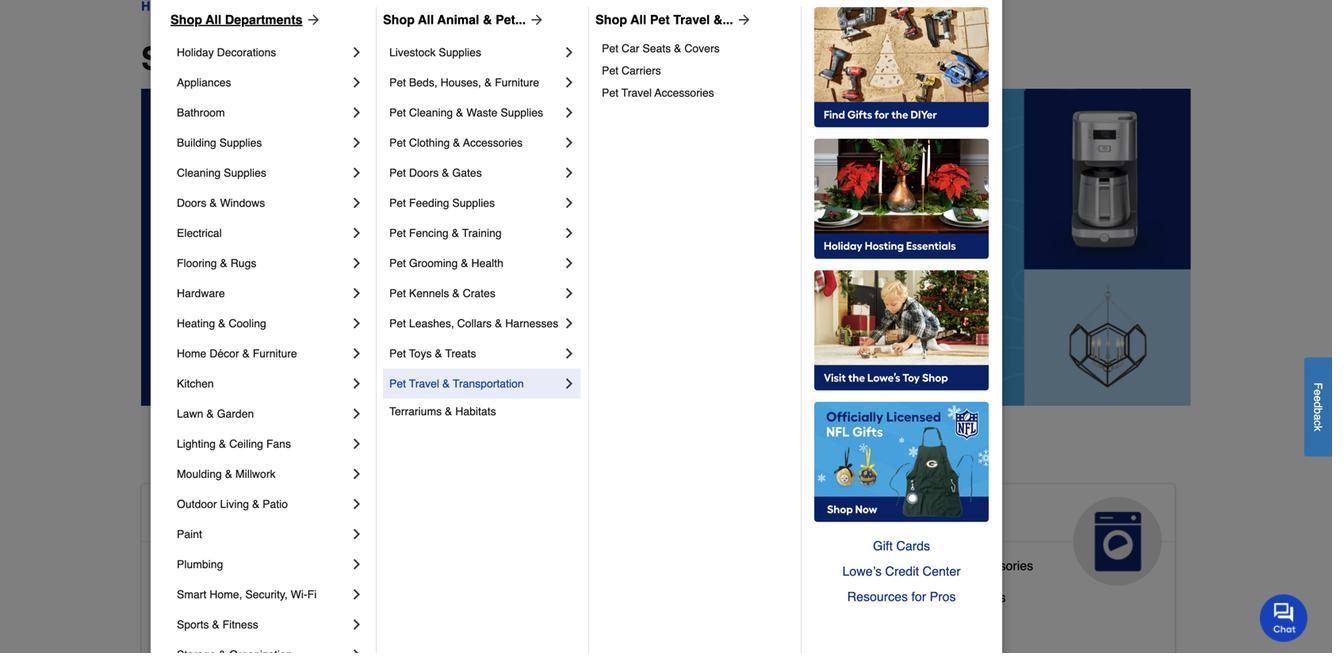 Task type: describe. For each thing, give the bounding box(es) containing it.
doors inside doors & windows 'link'
[[177, 197, 207, 209]]

wi-
[[291, 589, 308, 601]]

chevron right image for outdoor living & patio
[[349, 497, 365, 513]]

livestock supplies for the top 'livestock supplies' link
[[390, 46, 482, 59]]

chevron right image for pet beds, houses, & furniture
[[562, 75, 578, 90]]

resources for pros link
[[815, 585, 989, 610]]

leashes,
[[409, 317, 454, 330]]

doors & windows link
[[177, 188, 349, 218]]

appliance parts & accessories
[[862, 559, 1034, 574]]

cleaning supplies
[[177, 167, 266, 179]]

chevron right image for flooring & rugs
[[349, 255, 365, 271]]

covers
[[685, 42, 720, 55]]

accessible bedroom link
[[155, 587, 270, 619]]

shop all animal & pet...
[[383, 12, 526, 27]]

pet for pet clothing & accessories "link"
[[390, 136, 406, 149]]

1 vertical spatial livestock supplies link
[[508, 581, 613, 612]]

garden
[[217, 408, 254, 420]]

bathroom link
[[177, 98, 349, 128]]

travel for pet travel accessories
[[622, 86, 652, 99]]

all for pet
[[631, 12, 647, 27]]

pet doors & gates link
[[390, 158, 562, 188]]

lowe's credit center
[[843, 564, 961, 579]]

beds, for bottommost pet beds, houses, & furniture link
[[531, 616, 563, 631]]

chevron right image for appliances
[[349, 75, 365, 90]]

cards
[[897, 539, 931, 554]]

supplies down "shop all animal & pet..." link
[[439, 46, 482, 59]]

pet for pet travel & transportation link
[[390, 378, 406, 390]]

pet for pet toys & treats link
[[390, 347, 406, 360]]

lawn
[[177, 408, 203, 420]]

supplies up 'cleaning supplies' at the left top of the page
[[220, 136, 262, 149]]

pet car seats & covers link
[[602, 37, 790, 60]]

home,
[[210, 589, 242, 601]]

chevron right image for pet grooming & health
[[562, 255, 578, 271]]

pet for pet grooming & health 'link' on the left of the page
[[390, 257, 406, 270]]

arrow right image
[[526, 12, 545, 28]]

kitchen link
[[177, 369, 349, 399]]

pet for pet leashes, collars & harnesses link
[[390, 317, 406, 330]]

accessible for accessible bathroom
[[155, 559, 215, 574]]

shop for shop all animal & pet...
[[383, 12, 415, 27]]

officially licensed n f l gifts. shop now. image
[[815, 402, 989, 523]]

pet carriers link
[[602, 60, 790, 82]]

chevron right image for paint
[[349, 527, 365, 543]]

chevron right image for pet clothing & accessories
[[562, 135, 578, 151]]

sports & fitness link
[[177, 610, 349, 640]]

chevron right image for pet cleaning & waste supplies
[[562, 105, 578, 121]]

chevron right image for hardware
[[349, 286, 365, 301]]

shop all animal & pet... link
[[383, 10, 545, 29]]

chevron right image for plumbing
[[349, 557, 365, 573]]

arrow right image for shop all departments
[[303, 12, 322, 28]]

f e e d b a c k button
[[1305, 358, 1333, 457]]

building supplies
[[177, 136, 262, 149]]

f
[[1313, 383, 1325, 390]]

gift cards link
[[815, 534, 989, 559]]

chevron right image for doors & windows
[[349, 195, 365, 211]]

furniture for bottommost pet beds, houses, & furniture link
[[629, 616, 680, 631]]

supplies up windows
[[224, 167, 266, 179]]

accessible entry & home link
[[155, 619, 298, 650]]

chevron right image for pet leashes, collars & harnesses
[[562, 316, 578, 332]]

pet kennels & crates
[[390, 287, 496, 300]]

shop for shop all pet travel &...
[[596, 12, 628, 27]]

pros
[[930, 590, 956, 605]]

transportation
[[453, 378, 524, 390]]

pet travel accessories
[[602, 86, 715, 99]]

chevron right image for pet doors & gates
[[562, 165, 578, 181]]

terrariums & habitats link
[[390, 399, 578, 424]]

1 horizontal spatial appliances
[[862, 504, 980, 529]]

pet clothing & accessories
[[390, 136, 523, 149]]

terrariums & habitats
[[390, 405, 496, 418]]

gates
[[452, 167, 482, 179]]

home décor & furniture link
[[177, 339, 349, 369]]

supplies inside "link"
[[501, 106, 543, 119]]

rugs
[[231, 257, 257, 270]]

supplies up pet fencing & training link
[[453, 197, 495, 209]]

home décor & furniture
[[177, 347, 297, 360]]

carriers
[[622, 64, 661, 77]]

doors & windows
[[177, 197, 265, 209]]

heating
[[177, 317, 215, 330]]

appliance parts & accessories link
[[862, 555, 1034, 587]]

bathroom inside 'link'
[[219, 559, 274, 574]]

moulding
[[177, 468, 222, 481]]

appliances image
[[1074, 497, 1163, 586]]

1 vertical spatial livestock
[[508, 584, 561, 599]]

pet travel & transportation link
[[390, 369, 562, 399]]

accessible for accessible bedroom
[[155, 591, 215, 605]]

pet for pet feeding supplies link
[[390, 197, 406, 209]]

building supplies link
[[177, 128, 349, 158]]

lighting
[[177, 438, 216, 451]]

care
[[508, 529, 558, 555]]

flooring
[[177, 257, 217, 270]]

travel for pet travel & transportation
[[409, 378, 440, 390]]

shop all departments link
[[171, 10, 322, 29]]

holiday decorations link
[[177, 37, 349, 67]]

chevron right image for pet kennels & crates
[[562, 286, 578, 301]]

chat invite button image
[[1261, 594, 1309, 643]]

visit the lowe's toy shop. image
[[815, 271, 989, 391]]

fi
[[308, 589, 317, 601]]

pet cleaning & waste supplies
[[390, 106, 543, 119]]

fencing
[[409, 227, 449, 240]]

chevron right image for bathroom
[[349, 105, 365, 121]]

bedroom
[[219, 591, 270, 605]]

clothing
[[409, 136, 450, 149]]

chillers
[[964, 591, 1006, 605]]

health
[[472, 257, 504, 270]]

chevron right image for kitchen
[[349, 376, 365, 392]]

furniture for the topmost pet beds, houses, & furniture link
[[495, 76, 540, 89]]

chevron right image for sports & fitness
[[349, 617, 365, 633]]

patio
[[263, 498, 288, 511]]

pet grooming & health
[[390, 257, 504, 270]]

décor
[[210, 347, 239, 360]]

gift cards
[[873, 539, 931, 554]]

accessible for accessible entry & home
[[155, 622, 215, 637]]

smart
[[177, 589, 207, 601]]

lawn & garden
[[177, 408, 254, 420]]

pet carriers
[[602, 64, 661, 77]]

electrical
[[177, 227, 222, 240]]

pet feeding supplies link
[[390, 188, 562, 218]]

hardware link
[[177, 278, 349, 309]]

shop for shop all departments
[[171, 12, 202, 27]]

pet for pet cleaning & waste supplies "link" at left
[[390, 106, 406, 119]]

collars
[[457, 317, 492, 330]]

car
[[622, 42, 640, 55]]

shop all pet travel &...
[[596, 12, 734, 27]]

pet feeding supplies
[[390, 197, 495, 209]]

0 vertical spatial pet beds, houses, & furniture link
[[390, 67, 562, 98]]

feeding
[[409, 197, 449, 209]]

outdoor living & patio link
[[177, 490, 349, 520]]

accessories for appliance parts & accessories
[[966, 559, 1034, 574]]

chevron right image for electrical
[[349, 225, 365, 241]]

1 horizontal spatial accessories
[[655, 86, 715, 99]]

kennels
[[409, 287, 449, 300]]

chevron right image for moulding & millwork
[[349, 466, 365, 482]]

houses, for bottommost pet beds, houses, & furniture link
[[567, 616, 613, 631]]

seats
[[643, 42, 671, 55]]

departments for shop all departments
[[278, 40, 472, 77]]

toys
[[409, 347, 432, 360]]

chevron right image for pet toys & treats
[[562, 346, 578, 362]]



Task type: locate. For each thing, give the bounding box(es) containing it.
resources for pros
[[848, 590, 956, 605]]

pet for the pet carriers "link"
[[602, 64, 619, 77]]

accessories down waste
[[463, 136, 523, 149]]

b
[[1313, 408, 1325, 414]]

0 horizontal spatial livestock supplies
[[390, 46, 482, 59]]

holiday
[[177, 46, 214, 59]]

1 horizontal spatial appliances link
[[849, 485, 1176, 586]]

0 vertical spatial doors
[[409, 167, 439, 179]]

0 horizontal spatial beds,
[[409, 76, 438, 89]]

accessible for accessible home
[[155, 504, 271, 529]]

accessible bathroom
[[155, 559, 274, 574]]

1 vertical spatial departments
[[278, 40, 472, 77]]

1 horizontal spatial shop
[[383, 12, 415, 27]]

beds, for the topmost pet beds, houses, & furniture link
[[409, 76, 438, 89]]

accessories up chillers
[[966, 559, 1034, 574]]

chevron right image for heating & cooling
[[349, 316, 365, 332]]

0 horizontal spatial travel
[[409, 378, 440, 390]]

chevron right image for pet feeding supplies
[[562, 195, 578, 211]]

fitness
[[223, 619, 258, 632]]

e up b
[[1313, 396, 1325, 402]]

chevron right image for holiday decorations
[[349, 44, 365, 60]]

arrow right image up shop all departments at top left
[[303, 12, 322, 28]]

pet kennels & crates link
[[390, 278, 562, 309]]

shop all departments
[[171, 12, 303, 27]]

1 vertical spatial pet beds, houses, & furniture
[[508, 616, 680, 631]]

& inside "link"
[[453, 136, 461, 149]]

animal & pet care image
[[720, 497, 809, 586]]

0 vertical spatial travel
[[674, 12, 710, 27]]

accessible home image
[[367, 497, 456, 586]]

all for departments
[[206, 12, 222, 27]]

0 horizontal spatial doors
[[177, 197, 207, 209]]

pet for pet doors & gates link
[[390, 167, 406, 179]]

0 horizontal spatial arrow right image
[[303, 12, 322, 28]]

animal inside animal & pet care
[[508, 504, 582, 529]]

0 horizontal spatial houses,
[[441, 76, 482, 89]]

1 vertical spatial houses,
[[567, 616, 613, 631]]

3 shop from the left
[[596, 12, 628, 27]]

kitchen
[[177, 378, 214, 390]]

pet for the topmost pet beds, houses, & furniture link
[[390, 76, 406, 89]]

4 accessible from the top
[[155, 622, 215, 637]]

electrical link
[[177, 218, 349, 248]]

2 vertical spatial accessories
[[966, 559, 1034, 574]]

1 horizontal spatial cleaning
[[409, 106, 453, 119]]

1 horizontal spatial beds,
[[531, 616, 563, 631]]

0 vertical spatial animal
[[437, 12, 480, 27]]

chevron right image
[[349, 44, 365, 60], [562, 44, 578, 60], [349, 75, 365, 90], [349, 105, 365, 121], [562, 105, 578, 121], [349, 135, 365, 151], [562, 135, 578, 151], [349, 165, 365, 181], [349, 195, 365, 211], [349, 255, 365, 271], [562, 255, 578, 271], [562, 286, 578, 301], [562, 316, 578, 332], [349, 346, 365, 362], [562, 346, 578, 362], [349, 376, 365, 392], [349, 406, 365, 422], [349, 497, 365, 513], [349, 587, 365, 603], [349, 617, 365, 633]]

arrow right image
[[303, 12, 322, 28], [734, 12, 753, 28]]

doors up electrical
[[177, 197, 207, 209]]

0 vertical spatial appliances
[[177, 76, 231, 89]]

beverage
[[862, 591, 916, 605]]

windows
[[220, 197, 265, 209]]

pet beds, houses, & furniture inside pet beds, houses, & furniture link
[[390, 76, 540, 89]]

pet doors & gates
[[390, 167, 482, 179]]

1 vertical spatial home
[[277, 504, 339, 529]]

2 e from the top
[[1313, 396, 1325, 402]]

arrow right image for shop all pet travel &...
[[734, 12, 753, 28]]

cooling
[[229, 317, 266, 330]]

0 vertical spatial appliances link
[[177, 67, 349, 98]]

houses, for the topmost pet beds, houses, & furniture link
[[441, 76, 482, 89]]

2 horizontal spatial furniture
[[629, 616, 680, 631]]

0 horizontal spatial accessories
[[463, 136, 523, 149]]

appliance
[[862, 559, 917, 574]]

travel up pet car seats & covers link
[[674, 12, 710, 27]]

departments for shop all departments
[[225, 12, 303, 27]]

1 e from the top
[[1313, 390, 1325, 396]]

appliances up the "cards"
[[862, 504, 980, 529]]

pet car seats & covers
[[602, 42, 720, 55]]

resources
[[848, 590, 908, 605]]

pet for pet travel accessories link
[[602, 86, 619, 99]]

parts
[[921, 559, 951, 574]]

appliances link
[[177, 67, 349, 98], [849, 485, 1176, 586]]

travel
[[674, 12, 710, 27], [622, 86, 652, 99], [409, 378, 440, 390]]

1 horizontal spatial animal
[[508, 504, 582, 529]]

lighting & ceiling fans link
[[177, 429, 349, 459]]

2 vertical spatial furniture
[[629, 616, 680, 631]]

plumbing link
[[177, 550, 349, 580]]

enjoy savings year-round. no matter what you're shopping for, find what you need at a great price. image
[[141, 89, 1192, 406]]

0 horizontal spatial shop
[[171, 12, 202, 27]]

beverage & wine chillers
[[862, 591, 1006, 605]]

f e e d b a c k
[[1313, 383, 1325, 432]]

travel down carriers
[[622, 86, 652, 99]]

d
[[1313, 402, 1325, 408]]

accessories for pet clothing & accessories
[[463, 136, 523, 149]]

0 vertical spatial departments
[[225, 12, 303, 27]]

2 horizontal spatial accessories
[[966, 559, 1034, 574]]

houses,
[[441, 76, 482, 89], [567, 616, 613, 631]]

1 vertical spatial accessories
[[463, 136, 523, 149]]

pet fencing & training
[[390, 227, 502, 240]]

cleaning down building
[[177, 167, 221, 179]]

accessories down the pet carriers "link"
[[655, 86, 715, 99]]

livestock down shop all animal & pet...
[[390, 46, 436, 59]]

1 vertical spatial furniture
[[253, 347, 297, 360]]

0 horizontal spatial livestock
[[390, 46, 436, 59]]

& inside animal & pet care
[[588, 504, 604, 529]]

livestock supplies down shop all animal & pet...
[[390, 46, 482, 59]]

2 arrow right image from the left
[[734, 12, 753, 28]]

heating & cooling link
[[177, 309, 349, 339]]

&...
[[714, 12, 734, 27]]

0 vertical spatial livestock supplies
[[390, 46, 482, 59]]

e up d
[[1313, 390, 1325, 396]]

1 arrow right image from the left
[[303, 12, 322, 28]]

pet for bottommost pet beds, houses, & furniture link
[[508, 616, 527, 631]]

pet inside "link"
[[390, 106, 406, 119]]

ceiling
[[229, 438, 263, 451]]

1 horizontal spatial livestock supplies
[[508, 584, 613, 599]]

0 vertical spatial home
[[177, 347, 207, 360]]

millwork
[[236, 468, 276, 481]]

livestock supplies link down care
[[508, 581, 613, 612]]

livestock supplies for the bottommost 'livestock supplies' link
[[508, 584, 613, 599]]

waste
[[467, 106, 498, 119]]

1 vertical spatial pet beds, houses, & furniture link
[[508, 612, 680, 644]]

pet inside animal & pet care
[[611, 504, 645, 529]]

0 vertical spatial accessories
[[655, 86, 715, 99]]

1 vertical spatial doors
[[177, 197, 207, 209]]

moulding & millwork link
[[177, 459, 349, 490]]

0 vertical spatial bathroom
[[177, 106, 225, 119]]

0 horizontal spatial appliances
[[177, 76, 231, 89]]

accessible bathroom link
[[155, 555, 274, 587]]

shop
[[141, 40, 221, 77]]

0 horizontal spatial furniture
[[253, 347, 297, 360]]

moulding & millwork
[[177, 468, 276, 481]]

bathroom up building
[[177, 106, 225, 119]]

0 horizontal spatial animal
[[437, 12, 480, 27]]

livestock supplies
[[390, 46, 482, 59], [508, 584, 613, 599]]

0 vertical spatial livestock supplies link
[[390, 37, 562, 67]]

building
[[177, 136, 216, 149]]

pet beds, houses, & furniture for bottommost pet beds, houses, & furniture link
[[508, 616, 680, 631]]

arrow right image inside shop all departments link
[[303, 12, 322, 28]]

pet travel accessories link
[[602, 82, 790, 104]]

credit
[[886, 564, 920, 579]]

find gifts for the diyer. image
[[815, 7, 989, 128]]

travel up terrariums
[[409, 378, 440, 390]]

chevron right image
[[562, 75, 578, 90], [562, 165, 578, 181], [562, 195, 578, 211], [349, 225, 365, 241], [562, 225, 578, 241], [349, 286, 365, 301], [349, 316, 365, 332], [562, 376, 578, 392], [349, 436, 365, 452], [349, 466, 365, 482], [349, 527, 365, 543], [349, 557, 365, 573], [349, 647, 365, 654]]

pet leashes, collars & harnesses link
[[390, 309, 562, 339]]

1 vertical spatial cleaning
[[177, 167, 221, 179]]

supplies down animal & pet care
[[565, 584, 613, 599]]

chevron right image for livestock supplies
[[562, 44, 578, 60]]

crates
[[463, 287, 496, 300]]

chevron right image for building supplies
[[349, 135, 365, 151]]

livestock down care
[[508, 584, 561, 599]]

2 accessible from the top
[[155, 559, 215, 574]]

animal & pet care link
[[496, 485, 822, 586]]

livestock supplies link
[[390, 37, 562, 67], [508, 581, 613, 612]]

doors up feeding
[[409, 167, 439, 179]]

accessories inside "link"
[[463, 136, 523, 149]]

all for animal
[[418, 12, 434, 27]]

paint link
[[177, 520, 349, 550]]

0 vertical spatial beds,
[[409, 76, 438, 89]]

0 vertical spatial houses,
[[441, 76, 482, 89]]

livestock supplies down care
[[508, 584, 613, 599]]

doors inside pet doors & gates link
[[409, 167, 439, 179]]

1 accessible from the top
[[155, 504, 271, 529]]

chevron right image for home décor & furniture
[[349, 346, 365, 362]]

cleaning inside "link"
[[409, 106, 453, 119]]

accessible bedroom
[[155, 591, 270, 605]]

chevron right image for smart home, security, wi-fi
[[349, 587, 365, 603]]

chevron right image for pet travel & transportation
[[562, 376, 578, 392]]

pet beds, houses, & furniture for the topmost pet beds, houses, & furniture link
[[390, 76, 540, 89]]

0 horizontal spatial appliances link
[[177, 67, 349, 98]]

1 horizontal spatial houses,
[[567, 616, 613, 631]]

home inside 'link'
[[177, 347, 207, 360]]

pet beds, houses, & furniture
[[390, 76, 540, 89], [508, 616, 680, 631]]

livestock supplies inside 'livestock supplies' link
[[390, 46, 482, 59]]

2 vertical spatial home
[[264, 622, 298, 637]]

appliances down holiday
[[177, 76, 231, 89]]

0 vertical spatial pet beds, houses, & furniture
[[390, 76, 540, 89]]

cleaning up clothing
[[409, 106, 453, 119]]

holiday hosting essentials. image
[[815, 139, 989, 259]]

chevron right image for cleaning supplies
[[349, 165, 365, 181]]

chevron right image for lawn & garden
[[349, 406, 365, 422]]

flooring & rugs link
[[177, 248, 349, 278]]

shop
[[171, 12, 202, 27], [383, 12, 415, 27], [596, 12, 628, 27]]

0 vertical spatial furniture
[[495, 76, 540, 89]]

1 horizontal spatial arrow right image
[[734, 12, 753, 28]]

bathroom up smart home, security, wi-fi on the left bottom
[[219, 559, 274, 574]]

1 vertical spatial livestock supplies
[[508, 584, 613, 599]]

appliances link down decorations
[[177, 67, 349, 98]]

1 vertical spatial beds,
[[531, 616, 563, 631]]

pet for pet fencing & training link
[[390, 227, 406, 240]]

appliances link up chillers
[[849, 485, 1176, 586]]

1 horizontal spatial livestock
[[508, 584, 561, 599]]

& inside "link"
[[456, 106, 464, 119]]

accessible home
[[155, 504, 339, 529]]

lowe's credit center link
[[815, 559, 989, 585]]

accessible home link
[[142, 485, 469, 586]]

shop all pet travel &... link
[[596, 10, 753, 29]]

doors
[[409, 167, 439, 179], [177, 197, 207, 209]]

2 horizontal spatial shop
[[596, 12, 628, 27]]

arrow right image up pet car seats & covers link
[[734, 12, 753, 28]]

1 horizontal spatial travel
[[622, 86, 652, 99]]

bathroom
[[177, 106, 225, 119], [219, 559, 274, 574]]

1 vertical spatial bathroom
[[219, 559, 274, 574]]

1 vertical spatial animal
[[508, 504, 582, 529]]

0 vertical spatial cleaning
[[409, 106, 453, 119]]

livestock supplies link down "shop all animal & pet..." link
[[390, 37, 562, 67]]

home
[[177, 347, 207, 360], [277, 504, 339, 529], [264, 622, 298, 637]]

3 accessible from the top
[[155, 591, 215, 605]]

shop all departments
[[141, 40, 472, 77]]

pet...
[[496, 12, 526, 27]]

outdoor
[[177, 498, 217, 511]]

1 vertical spatial travel
[[622, 86, 652, 99]]

pet fencing & training link
[[390, 218, 562, 248]]

pet inside 'link'
[[390, 257, 406, 270]]

pet clothing & accessories link
[[390, 128, 562, 158]]

hardware
[[177, 287, 225, 300]]

1 vertical spatial appliances
[[862, 504, 980, 529]]

supplies right waste
[[501, 106, 543, 119]]

furniture
[[495, 76, 540, 89], [253, 347, 297, 360], [629, 616, 680, 631]]

supplies
[[439, 46, 482, 59], [501, 106, 543, 119], [220, 136, 262, 149], [224, 167, 266, 179], [453, 197, 495, 209], [565, 584, 613, 599]]

1 horizontal spatial doors
[[409, 167, 439, 179]]

2 vertical spatial travel
[[409, 378, 440, 390]]

heating & cooling
[[177, 317, 266, 330]]

pet for pet kennels & crates link on the left
[[390, 287, 406, 300]]

c
[[1313, 421, 1325, 426]]

pet beds, houses, & furniture link
[[390, 67, 562, 98], [508, 612, 680, 644]]

0 vertical spatial livestock
[[390, 46, 436, 59]]

chevron right image for pet fencing & training
[[562, 225, 578, 241]]

paint
[[177, 528, 202, 541]]

grooming
[[409, 257, 458, 270]]

wine
[[932, 591, 960, 605]]

animal & pet care
[[508, 504, 645, 555]]

outdoor living & patio
[[177, 498, 288, 511]]

1 shop from the left
[[171, 12, 202, 27]]

2 horizontal spatial travel
[[674, 12, 710, 27]]

1 horizontal spatial furniture
[[495, 76, 540, 89]]

0 horizontal spatial cleaning
[[177, 167, 221, 179]]

furniture inside "home décor & furniture" 'link'
[[253, 347, 297, 360]]

k
[[1313, 426, 1325, 432]]

chevron right image for lighting & ceiling fans
[[349, 436, 365, 452]]

accessible inside 'link'
[[155, 559, 215, 574]]

holiday decorations
[[177, 46, 276, 59]]

pet
[[650, 12, 670, 27], [602, 42, 619, 55], [602, 64, 619, 77], [390, 76, 406, 89], [602, 86, 619, 99], [390, 106, 406, 119], [390, 136, 406, 149], [390, 167, 406, 179], [390, 197, 406, 209], [390, 227, 406, 240], [390, 257, 406, 270], [390, 287, 406, 300], [390, 317, 406, 330], [390, 347, 406, 360], [390, 378, 406, 390], [611, 504, 645, 529], [508, 616, 527, 631]]

arrow right image inside shop all pet travel &... link
[[734, 12, 753, 28]]

1 vertical spatial appliances link
[[849, 485, 1176, 586]]

lawn & garden link
[[177, 399, 349, 429]]

entry
[[219, 622, 249, 637]]

2 shop from the left
[[383, 12, 415, 27]]

&
[[483, 12, 492, 27], [674, 42, 682, 55], [485, 76, 492, 89], [456, 106, 464, 119], [453, 136, 461, 149], [442, 167, 449, 179], [210, 197, 217, 209], [452, 227, 459, 240], [220, 257, 228, 270], [461, 257, 469, 270], [453, 287, 460, 300], [218, 317, 226, 330], [495, 317, 503, 330], [242, 347, 250, 360], [435, 347, 442, 360], [443, 378, 450, 390], [445, 405, 452, 418], [207, 408, 214, 420], [219, 438, 226, 451], [225, 468, 232, 481], [252, 498, 260, 511], [588, 504, 604, 529], [954, 559, 963, 574], [920, 591, 928, 605], [617, 616, 625, 631], [212, 619, 220, 632], [252, 622, 261, 637]]

pet for pet car seats & covers link
[[602, 42, 619, 55]]



Task type: vqa. For each thing, say whether or not it's contained in the screenshot.
Easy
no



